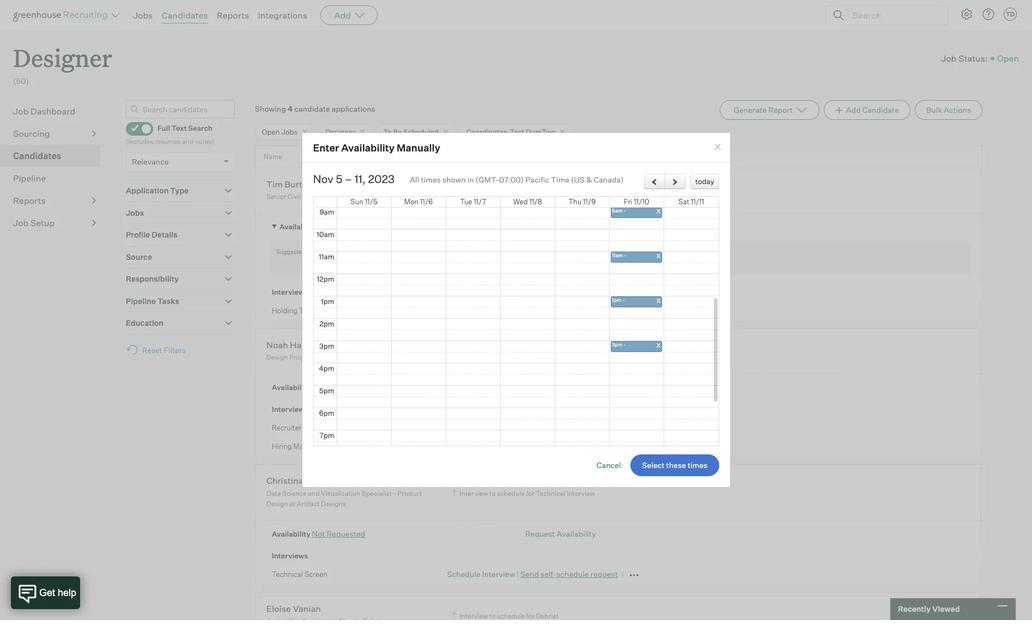 Task type: locate. For each thing, give the bounding box(es) containing it.
schedule for christina overa
[[497, 490, 525, 498]]

0 horizontal spatial times
[[421, 175, 441, 184]]

1 vertical spatial design
[[266, 500, 288, 508]]

1 horizontal spatial times
[[688, 461, 708, 470]]

availability
[[341, 141, 395, 153], [280, 222, 318, 231], [557, 383, 596, 392], [272, 383, 311, 392], [557, 529, 596, 539], [272, 530, 311, 539]]

1 vertical spatial times
[[688, 461, 708, 470]]

candidates down sourcing
[[13, 150, 61, 161]]

open for open jobs
[[262, 127, 280, 136]]

job left setup
[[13, 217, 28, 228]]

at left the google
[[346, 354, 352, 362]]

1 vertical spatial candidates link
[[13, 149, 96, 162]]

5
[[336, 172, 343, 186]]

0 horizontal spatial tim
[[266, 179, 283, 190]]

manager up 4pm
[[318, 354, 345, 362]]

tue
[[460, 197, 472, 206]]

0 horizontal spatial all
[[410, 175, 419, 184]]

request availability down the interview to schedule for technical interview
[[526, 529, 596, 539]]

manager down recruiter screen on the left bottom
[[293, 442, 322, 451]]

tim for is
[[535, 248, 546, 256]]

-
[[393, 490, 396, 498]]

1 vertical spatial technical
[[272, 570, 303, 579]]

design down data
[[266, 500, 288, 508]]

reset filters
[[142, 345, 186, 355]]

job for job setup
[[13, 217, 28, 228]]

self-
[[541, 306, 557, 315], [541, 570, 557, 579]]

| up interview to schedule for debrief at the bottom
[[517, 570, 519, 579]]

recently
[[898, 605, 931, 614]]

times
[[421, 175, 441, 184], [688, 461, 708, 470]]

christina overa link
[[266, 476, 329, 488]]

4 schedule interview link from the top
[[447, 570, 515, 579]]

request availability button
[[526, 383, 596, 392], [526, 529, 596, 539]]

pipeline down sourcing
[[13, 173, 46, 184]]

job left status:
[[942, 53, 957, 64]]

1 request from the top
[[591, 306, 618, 315]]

screen down '7pm'
[[324, 442, 347, 451]]

2 request availability button from the top
[[526, 529, 596, 539]]

1 request availability button from the top
[[526, 383, 596, 392]]

open down "showing"
[[262, 127, 280, 136]]

1 vertical spatial request availability
[[526, 529, 596, 539]]

1 vertical spatial pipeline
[[126, 296, 156, 306]]

send self-schedule request link
[[521, 306, 618, 315], [521, 570, 618, 579]]

specialist
[[362, 490, 392, 498]]

times:
[[307, 248, 325, 256]]

relevance
[[132, 157, 169, 166]]

schedule interview | send self-schedule request up the debrief at the right of page
[[447, 570, 618, 579]]

for inside 'link'
[[530, 348, 538, 356]]

request availability down the preliminary
[[526, 383, 596, 392]]

1 vertical spatial open
[[262, 127, 280, 136]]

generate report button
[[720, 100, 820, 120]]

all inside dialog
[[410, 175, 419, 184]]

times up 11/6
[[421, 175, 441, 184]]

0 vertical spatial pipeline
[[13, 173, 46, 184]]

2 schedule interview link from the top
[[447, 423, 515, 433]]

0 vertical spatial candidates
[[162, 10, 208, 21]]

schedule inside 'link'
[[501, 348, 528, 356]]

4 x from the top
[[657, 342, 661, 349]]

responsibility
[[126, 274, 179, 284]]

1 vertical spatial candidates
[[13, 150, 61, 161]]

screen right the preliminary
[[576, 348, 598, 356]]

left single arrow image
[[650, 179, 659, 186]]

schedule interview | send self-schedule request
[[447, 306, 618, 315], [447, 570, 618, 579]]

job dashboard
[[13, 106, 75, 116]]

self- for burton
[[541, 306, 557, 315]]

0 vertical spatial jobs
[[133, 10, 153, 21]]

request down interviews to schedule for preliminary screen
[[526, 383, 555, 392]]

designer for designer
[[325, 127, 355, 136]]

request availability button down the preliminary
[[526, 383, 596, 392]]

0 vertical spatial times
[[421, 175, 441, 184]]

actions
[[944, 105, 972, 114]]

times inside button
[[688, 461, 708, 470]]

candidates
[[162, 10, 208, 21], [13, 150, 61, 161]]

add for add
[[334, 10, 351, 21]]

0 horizontal spatial these
[[584, 248, 599, 256]]

1 horizontal spatial tim
[[535, 248, 546, 256]]

2 x from the top
[[657, 252, 661, 260]]

1 vertical spatial |
[[517, 570, 519, 579]]

at left rsa
[[331, 193, 337, 201]]

these up edit link
[[584, 248, 599, 256]]

pipeline for pipeline tasks
[[126, 296, 156, 306]]

1 vertical spatial manager
[[293, 442, 322, 451]]

1 request availability from the top
[[526, 383, 596, 392]]

&
[[587, 175, 592, 184]]

request availability button down the interview to schedule for technical interview
[[526, 529, 596, 539]]

2 schedule interview from the top
[[447, 442, 515, 451]]

0 horizontal spatial designer
[[13, 41, 112, 74]]

resumes
[[155, 137, 181, 145]]

1 design from the top
[[266, 354, 288, 362]]

designer up enter
[[325, 127, 355, 136]]

1 horizontal spatial candidates link
[[162, 10, 208, 21]]

these right the select
[[667, 461, 686, 470]]

2 send from the top
[[521, 570, 539, 579]]

1 horizontal spatial candidates
[[162, 10, 208, 21]]

1 vertical spatial schedule interview
[[447, 442, 515, 451]]

send self-schedule request link up the debrief at the right of page
[[521, 570, 618, 579]]

x
[[657, 208, 661, 215], [657, 252, 661, 260], [657, 297, 661, 305], [657, 342, 661, 349]]

just
[[368, 222, 380, 231]]

1 horizontal spatial technical
[[536, 490, 566, 498]]

and down text
[[182, 137, 193, 145]]

0 vertical spatial design
[[266, 354, 288, 362]]

1 vertical spatial these
[[667, 461, 686, 470]]

0 vertical spatial job
[[942, 53, 957, 64]]

nov
[[313, 172, 334, 186]]

times:
[[600, 248, 616, 256]]

job for job dashboard
[[13, 106, 28, 116]]

0 vertical spatial |
[[517, 307, 519, 315]]

at down science
[[289, 500, 295, 508]]

eloise vanian link
[[266, 603, 321, 616]]

2 request from the top
[[526, 529, 555, 539]]

and up 'artifact'
[[308, 490, 320, 498]]

1 | from the top
[[517, 307, 519, 315]]

0 vertical spatial request availability button
[[526, 383, 596, 392]]

notes)
[[195, 137, 214, 145]]

0 vertical spatial manager
[[318, 354, 345, 362]]

2 vertical spatial for
[[526, 612, 535, 620]]

0 horizontal spatial add
[[334, 10, 351, 21]]

candidates right 'jobs' link
[[162, 10, 208, 21]]

1 horizontal spatial and
[[308, 490, 320, 498]]

manager inside noah harlow design program manager at google
[[318, 354, 345, 362]]

request availability button for overa
[[526, 529, 596, 539]]

0 vertical spatial schedule interview | send self-schedule request
[[447, 306, 618, 315]]

self- up the debrief at the right of page
[[541, 570, 557, 579]]

(50)
[[13, 76, 29, 86]]

2 | from the top
[[517, 570, 519, 579]]

relevance option
[[132, 157, 169, 166]]

0 vertical spatial for
[[530, 348, 538, 356]]

0 vertical spatial and
[[182, 137, 193, 145]]

1 schedule interview link from the top
[[447, 306, 515, 315]]

0 horizontal spatial reports link
[[13, 194, 96, 207]]

2 send self-schedule request link from the top
[[521, 570, 618, 579]]

0 vertical spatial all
[[410, 175, 419, 184]]

0 vertical spatial send
[[521, 306, 539, 315]]

0 horizontal spatial candidates link
[[13, 149, 96, 162]]

1 horizontal spatial designer
[[325, 127, 355, 136]]

1 vertical spatial add
[[846, 105, 861, 114]]

hiring manager screen
[[272, 442, 347, 451]]

open right status:
[[998, 53, 1019, 64]]

resend button
[[526, 222, 553, 231]]

0 vertical spatial to
[[493, 348, 499, 356]]

0 horizontal spatial and
[[182, 137, 193, 145]]

0 horizontal spatial pipeline
[[13, 173, 46, 184]]

technical screen
[[272, 570, 328, 579]]

open for open
[[998, 53, 1019, 64]]

and inside full text search (includes resumes and notes)
[[182, 137, 193, 145]]

1 vertical spatial send self-schedule request link
[[521, 570, 618, 579]]

2 x link from the top
[[611, 252, 663, 263]]

be
[[393, 127, 402, 136]]

| up interviews to schedule for preliminary screen 'link'
[[517, 307, 519, 315]]

at inside christina overa data science and visualization specialist - product design at artifact designs
[[289, 500, 295, 508]]

to
[[493, 348, 499, 356], [490, 490, 496, 498], [490, 612, 496, 620]]

1 send self-schedule request link from the top
[[521, 306, 618, 315]]

| for christina overa
[[517, 570, 519, 579]]

1 vertical spatial and
[[308, 490, 320, 498]]

filters
[[164, 345, 186, 355]]

td
[[1006, 10, 1015, 18]]

select
[[642, 461, 665, 470]]

tim up "senior"
[[266, 179, 283, 190]]

2 design from the top
[[266, 500, 288, 508]]

1 horizontal spatial these
[[667, 461, 686, 470]]

these inside button
[[667, 461, 686, 470]]

schedule for noah harlow
[[501, 348, 528, 356]]

job dashboard link
[[13, 105, 96, 118]]

2 vertical spatial to
[[490, 612, 496, 620]]

candidate reports are now available! apply filters and select "view in app" element
[[720, 100, 820, 120]]

name
[[264, 153, 282, 161]]

1 vertical spatial designer
[[325, 127, 355, 136]]

1 vertical spatial all
[[495, 405, 504, 414]]

0 vertical spatial designer
[[13, 41, 112, 74]]

0 vertical spatial send self-schedule request link
[[521, 306, 618, 315]]

tim inside tim is available at these times: not yet responded edit
[[535, 248, 546, 256]]

1 vertical spatial request
[[526, 529, 555, 539]]

1 vertical spatial tim
[[535, 248, 546, 256]]

designs
[[321, 500, 346, 508]]

request availability for harlow
[[526, 383, 596, 392]]

request availability for overa
[[526, 529, 596, 539]]

1 vertical spatial send
[[521, 570, 539, 579]]

close image
[[713, 142, 722, 151]]

1 horizontal spatial reports link
[[217, 10, 249, 21]]

reports link down pipeline link
[[13, 194, 96, 207]]

request
[[526, 383, 555, 392], [526, 529, 555, 539]]

self- up the preliminary
[[541, 306, 557, 315]]

2 self- from the top
[[541, 570, 557, 579]]

0 vertical spatial these
[[584, 248, 599, 256]]

to inside 'link'
[[493, 348, 499, 356]]

candidates link right 'jobs' link
[[162, 10, 208, 21]]

1 vertical spatial reports link
[[13, 194, 96, 207]]

at inside noah harlow design program manager at google
[[346, 354, 352, 362]]

pipeline up education
[[126, 296, 156, 306]]

add inside popup button
[[334, 10, 351, 21]]

1 x link from the top
[[611, 207, 663, 218]]

1 schedule interview from the top
[[447, 423, 515, 433]]

job up sourcing
[[13, 106, 28, 116]]

interview to schedule for debrief
[[460, 612, 559, 620]]

engineering
[[354, 193, 391, 201]]

request for tim burton
[[591, 306, 618, 315]]

schedule all link
[[460, 405, 504, 414]]

schedule interview | send self-schedule request for burton
[[447, 306, 618, 315]]

1 vertical spatial request
[[591, 570, 618, 579]]

science
[[282, 490, 307, 498]]

11/10
[[634, 197, 650, 206]]

1 vertical spatial for
[[526, 490, 535, 498]]

2 schedule interview | send self-schedule request from the top
[[447, 570, 618, 579]]

request down the interview to schedule for technical interview
[[526, 529, 555, 539]]

(gmt-
[[476, 175, 499, 184]]

1 horizontal spatial add
[[846, 105, 861, 114]]

application
[[126, 186, 169, 195]]

designer
[[13, 41, 112, 74], [325, 127, 355, 136]]

request availability button for harlow
[[526, 383, 596, 392]]

hiring
[[272, 442, 292, 451]]

0 vertical spatial self-
[[541, 306, 557, 315]]

1 horizontal spatial open
[[998, 53, 1019, 64]]

reports left integrations link
[[217, 10, 249, 21]]

to be scheduled
[[383, 127, 439, 136]]

0 vertical spatial open
[[998, 53, 1019, 64]]

0 vertical spatial request availability
[[526, 383, 596, 392]]

suggested
[[276, 248, 305, 256]]

screen
[[576, 348, 598, 356], [303, 424, 326, 432], [324, 442, 347, 451], [305, 570, 328, 579]]

0 vertical spatial technical
[[536, 490, 566, 498]]

designer down greenhouse recruiting image
[[13, 41, 112, 74]]

0 horizontal spatial technical
[[272, 570, 303, 579]]

now
[[381, 222, 395, 231]]

7pm
[[320, 431, 334, 440]]

enter availability manually
[[313, 141, 441, 153]]

1 vertical spatial jobs
[[282, 127, 298, 136]]

11/9
[[583, 197, 596, 206]]

1 schedule interview | send self-schedule request from the top
[[447, 306, 618, 315]]

2 request availability from the top
[[526, 529, 596, 539]]

1 request from the top
[[526, 383, 555, 392]]

manager
[[318, 354, 345, 362], [293, 442, 322, 451]]

1 vertical spatial request availability button
[[526, 529, 596, 539]]

holding tank
[[272, 306, 315, 315]]

design
[[266, 354, 288, 362], [266, 500, 288, 508]]

and inside christina overa data science and visualization specialist - product design at artifact designs
[[308, 490, 320, 498]]

design down noah
[[266, 354, 288, 362]]

0 vertical spatial schedule interview
[[447, 423, 515, 433]]

tim inside tim burton senior civil engineer at rsa engineering
[[266, 179, 283, 190]]

1 vertical spatial to
[[490, 490, 496, 498]]

send up interviews to schedule for preliminary screen
[[521, 306, 539, 315]]

checkmark image
[[131, 124, 139, 132]]

reports link left integrations link
[[217, 10, 249, 21]]

0 vertical spatial request
[[526, 383, 555, 392]]

scheduled
[[403, 127, 439, 136]]

0 vertical spatial tim
[[266, 179, 283, 190]]

request for christina overa
[[526, 529, 555, 539]]

0 horizontal spatial candidates
[[13, 150, 61, 161]]

1 vertical spatial schedule interview | send self-schedule request
[[447, 570, 618, 579]]

at inside tim is available at these times: not yet responded edit
[[577, 248, 583, 256]]

tim left is
[[535, 248, 546, 256]]

tim burton senior civil engineer at rsa engineering
[[266, 179, 391, 201]]

candidates link down sourcing link
[[13, 149, 96, 162]]

0 vertical spatial add
[[334, 10, 351, 21]]

0 horizontal spatial reports
[[13, 195, 46, 206]]

0 vertical spatial reports
[[217, 10, 249, 21]]

3 x link from the top
[[611, 296, 663, 308]]

1 horizontal spatial pipeline
[[126, 296, 156, 306]]

1 vertical spatial self-
[[541, 570, 557, 579]]

2 request from the top
[[591, 570, 618, 579]]

1 send from the top
[[521, 306, 539, 315]]

times right the select
[[688, 461, 708, 470]]

sun
[[351, 197, 364, 206]]

screen down 6pm
[[303, 424, 326, 432]]

job for job status:
[[942, 53, 957, 64]]

0 vertical spatial reports link
[[217, 10, 249, 21]]

0 horizontal spatial open
[[262, 127, 280, 136]]

resend
[[526, 222, 553, 231]]

2pm
[[320, 320, 334, 328]]

2 vertical spatial job
[[13, 217, 28, 228]]

1 self- from the top
[[541, 306, 557, 315]]

schedule interview | send self-schedule request up interviews to schedule for preliminary screen
[[447, 306, 618, 315]]

open
[[998, 53, 1019, 64], [262, 127, 280, 136]]

schedule interview link for christina overa
[[447, 570, 515, 579]]

reports up job setup
[[13, 195, 46, 206]]

send for overa
[[521, 570, 539, 579]]

at up the responded
[[577, 248, 583, 256]]

1 vertical spatial job
[[13, 106, 28, 116]]

1 horizontal spatial all
[[495, 405, 504, 414]]

send up the debrief at the right of page
[[521, 570, 539, 579]]

send self-schedule request link up the preliminary
[[521, 306, 618, 315]]

eloise vanian
[[266, 603, 321, 614]]

0 vertical spatial request
[[591, 306, 618, 315]]

senior
[[266, 193, 286, 201]]

integrations
[[258, 10, 308, 21]]

screen up vanian
[[305, 570, 328, 579]]

source
[[126, 252, 152, 262]]

0 vertical spatial candidates link
[[162, 10, 208, 21]]



Task type: vqa. For each thing, say whether or not it's contained in the screenshot.
+ Add another link for Home
no



Task type: describe. For each thing, give the bounding box(es) containing it.
3 x from the top
[[657, 297, 661, 305]]

mon 11/6
[[404, 197, 433, 206]]

1 x from the top
[[657, 208, 661, 215]]

wed
[[513, 197, 528, 206]]

coordinator:
[[467, 127, 508, 136]]

12pm
[[317, 275, 334, 284]]

wed 11/8
[[513, 197, 542, 206]]

candidate
[[295, 104, 330, 113]]

2023
[[368, 172, 395, 186]]

mon
[[404, 197, 419, 206]]

debrief
[[536, 612, 559, 620]]

select these times button
[[631, 455, 719, 477]]

edit link
[[597, 258, 611, 267]]

sat
[[679, 197, 690, 206]]

christina
[[266, 476, 303, 487]]

enter
[[313, 141, 339, 153]]

right single arrow image
[[671, 179, 679, 186]]

dashboard
[[30, 106, 75, 116]]

1pm
[[321, 297, 334, 306]]

schedule for eloise vanian
[[497, 612, 525, 620]]

full
[[158, 124, 170, 133]]

1 vertical spatial reports
[[13, 195, 46, 206]]

reset
[[142, 345, 162, 355]]

for for overa
[[526, 490, 535, 498]]

job status:
[[942, 53, 988, 64]]

design inside noah harlow design program manager at google
[[266, 354, 288, 362]]

screen inside 'link'
[[576, 348, 598, 356]]

greenhouse recruiting image
[[13, 9, 111, 22]]

Search candidates field
[[126, 100, 235, 118]]

program
[[289, 354, 316, 362]]

add candidate
[[846, 105, 899, 114]]

fri 11/10
[[624, 197, 650, 206]]

Search text field
[[850, 7, 938, 23]]

tue 11/7
[[460, 197, 486, 206]]

tank
[[299, 306, 315, 315]]

schedule interview link for tim burton
[[447, 306, 515, 315]]

cancel button
[[597, 461, 621, 470]]

| for tim burton
[[517, 307, 519, 315]]

designer for designer (50)
[[13, 41, 112, 74]]

designer link
[[13, 31, 112, 76]]

sourcing link
[[13, 127, 96, 140]]

send self-schedule request link for overa
[[521, 570, 618, 579]]

pipeline for pipeline
[[13, 173, 46, 184]]

self- for overa
[[541, 570, 557, 579]]

reset filters button
[[126, 340, 191, 360]]

integrations link
[[258, 10, 308, 21]]

5pm
[[319, 387, 334, 395]]

schedule interview | send self-schedule request for overa
[[447, 570, 618, 579]]

preliminary
[[540, 348, 575, 356]]

in
[[468, 175, 474, 184]]

responded
[[560, 259, 595, 267]]

generate
[[734, 105, 767, 114]]

engineer
[[302, 193, 330, 201]]

sun 11/5
[[351, 197, 378, 206]]

pipeline tasks
[[126, 296, 179, 306]]

interview to schedule for technical interview link
[[450, 488, 598, 499]]

request for noah harlow
[[526, 383, 555, 392]]

2 vertical spatial jobs
[[126, 208, 144, 217]]

interviews inside interviews to schedule for preliminary screen 'link'
[[460, 348, 492, 356]]

type
[[170, 186, 189, 195]]

send for burton
[[521, 306, 539, 315]]

artifact
[[297, 500, 320, 508]]

thu 11/9
[[569, 197, 596, 206]]

showing
[[255, 104, 286, 113]]

to for overa
[[490, 490, 496, 498]]

(us
[[571, 175, 585, 184]]

applications
[[332, 104, 376, 113]]

generate report
[[734, 105, 793, 114]]

schedule interview for recruiter screen
[[447, 423, 515, 433]]

noah harlow design program manager at google
[[266, 340, 375, 362]]

is
[[547, 248, 551, 256]]

6pm
[[319, 409, 334, 418]]

at inside tim burton senior civil engineer at rsa engineering
[[331, 193, 337, 201]]

text
[[172, 124, 187, 133]]

request for christina overa
[[591, 570, 618, 579]]

11/5
[[365, 197, 378, 206]]

overa
[[305, 476, 329, 487]]

enter availability manually dialog
[[302, 6, 731, 542]]

td button
[[1002, 5, 1019, 23]]

availability inside dialog
[[341, 141, 395, 153]]

test
[[510, 127, 524, 136]]

4 x link from the top
[[611, 341, 663, 352]]

cancel
[[597, 461, 621, 470]]

to for harlow
[[493, 348, 499, 356]]

11/11
[[691, 197, 705, 206]]

11/6
[[420, 197, 433, 206]]

tim is available at these times: not yet responded edit
[[535, 248, 616, 267]]

send self-schedule request link for burton
[[521, 306, 618, 315]]

yet
[[548, 259, 558, 267]]

status:
[[959, 53, 988, 64]]

configure image
[[961, 8, 974, 21]]

fri
[[624, 197, 633, 206]]

3 schedule interview link from the top
[[447, 442, 515, 451]]

showing 4 candidate applications
[[255, 104, 376, 113]]

add button
[[321, 5, 378, 25]]

just now
[[368, 222, 395, 231]]

available
[[553, 248, 576, 256]]

bulk
[[927, 105, 943, 114]]

design inside christina overa data science and visualization specialist - product design at artifact designs
[[266, 500, 288, 508]]

eloise
[[266, 603, 291, 614]]

dumtwo
[[526, 127, 556, 136]]

(includes
[[126, 137, 154, 145]]

profile details
[[126, 230, 178, 239]]

these inside tim is available at these times: not yet responded edit
[[584, 248, 599, 256]]

edit
[[597, 258, 611, 267]]

jobs link
[[133, 10, 153, 21]]

1 horizontal spatial reports
[[217, 10, 249, 21]]

tim for burton
[[266, 179, 283, 190]]

visualization
[[321, 490, 361, 498]]

for for harlow
[[530, 348, 538, 356]]

–
[[345, 172, 352, 186]]

interview to schedule for debrief link
[[450, 611, 561, 620]]

interviews to schedule for preliminary screen
[[460, 348, 598, 356]]

vanian
[[293, 603, 321, 614]]

details
[[152, 230, 178, 239]]

4
[[288, 104, 293, 113]]

viewed
[[933, 605, 960, 614]]

add for add candidate
[[846, 105, 861, 114]]

11,
[[355, 172, 366, 186]]

tim burton link
[[266, 179, 313, 191]]

setup
[[30, 217, 55, 228]]

google
[[353, 354, 375, 362]]

schedule interview link for noah harlow
[[447, 423, 515, 433]]

schedule interview for hiring manager screen
[[447, 442, 515, 451]]

suggested times:
[[276, 248, 325, 256]]

job setup
[[13, 217, 55, 228]]



